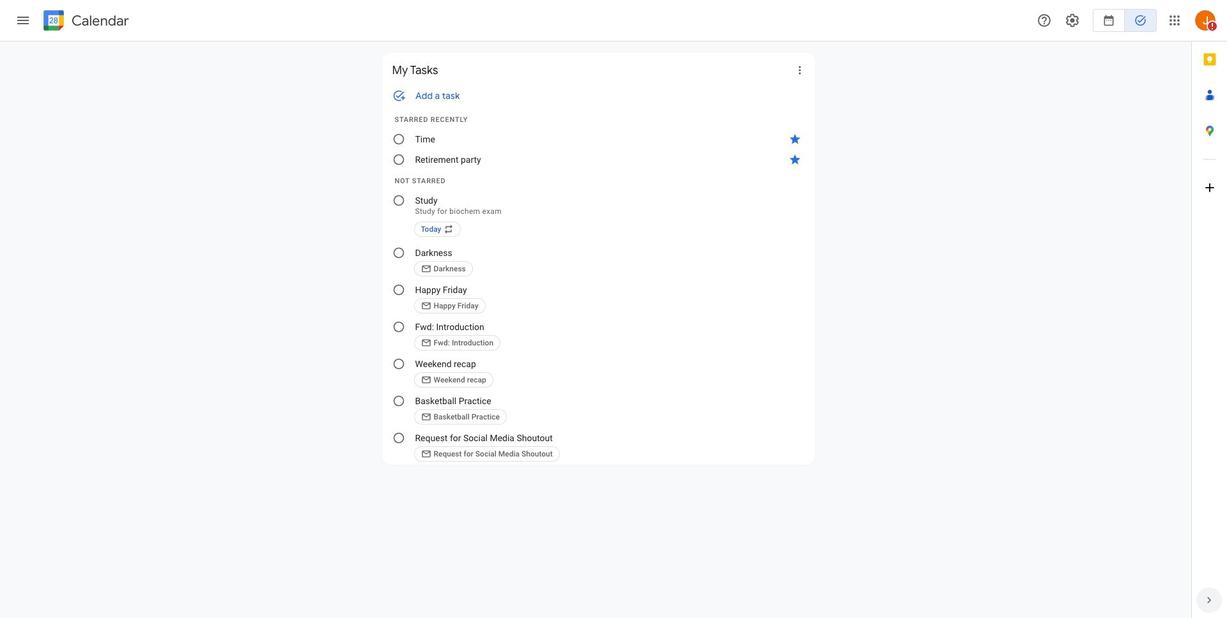 Task type: describe. For each thing, give the bounding box(es) containing it.
heading inside calendar element
[[69, 13, 129, 28]]

tasks sidebar image
[[15, 13, 31, 28]]

settings menu image
[[1065, 13, 1080, 28]]



Task type: vqa. For each thing, say whether or not it's contained in the screenshot.
Calendar element
yes



Task type: locate. For each thing, give the bounding box(es) containing it.
support menu image
[[1037, 13, 1052, 28]]

tab list
[[1192, 42, 1227, 583]]

calendar element
[[41, 8, 129, 36]]

heading
[[69, 13, 129, 28]]



